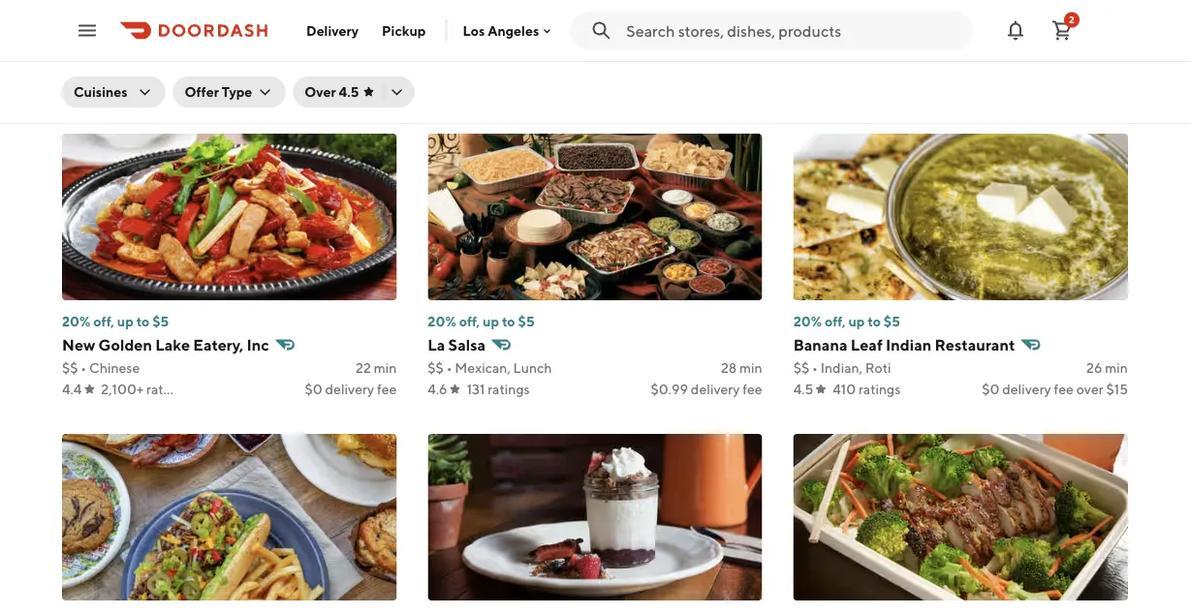 Task type: locate. For each thing, give the bounding box(es) containing it.
3 delivery from the left
[[1002, 381, 1051, 397]]

20% for la
[[428, 314, 456, 330]]

1 $0 from the left
[[305, 381, 322, 397]]

Store search: begin typing to search for stores available on DoorDash text field
[[626, 20, 961, 41]]

golden
[[98, 336, 152, 354]]

ratings
[[151, 3, 193, 19], [867, 3, 909, 19], [146, 381, 188, 397], [488, 381, 530, 397], [859, 381, 901, 397]]

2 horizontal spatial 20% off, up to $5
[[793, 314, 900, 330]]

0 vertical spatial 2,100+
[[822, 3, 865, 19]]

2,100+ down chinese
[[101, 381, 144, 397]]

1 horizontal spatial min
[[739, 360, 762, 376]]

1 $5 from the left
[[152, 314, 169, 330]]

$5 for golden
[[152, 314, 169, 330]]

restaurant
[[935, 336, 1015, 354]]

0 horizontal spatial 20% off, up to $5
[[62, 314, 169, 330]]

20% up banana
[[793, 314, 822, 330]]

$5
[[152, 314, 169, 330], [518, 314, 535, 330], [884, 314, 900, 330]]

131
[[467, 381, 485, 397]]

to for golden
[[136, 314, 150, 330]]

off, up banana
[[825, 314, 846, 330]]

leaf
[[851, 336, 883, 354]]

1 horizontal spatial 2,100+ ratings
[[822, 3, 909, 19]]

$0 for new golden lake eatery, inc
[[305, 381, 322, 397]]

to up golden
[[136, 314, 150, 330]]

$0.99
[[651, 381, 688, 397]]

2,100+
[[822, 3, 865, 19], [101, 381, 144, 397]]

lake
[[155, 336, 190, 354]]

1 vertical spatial 2,100+ ratings
[[101, 381, 188, 397]]

2 • from the left
[[446, 360, 452, 376]]

20%
[[62, 314, 91, 330], [428, 314, 456, 330], [793, 314, 822, 330]]

delivery down 22 at the bottom left of the page
[[325, 381, 374, 397]]

2 delivery from the left
[[691, 381, 740, 397]]

3 $$ from the left
[[793, 360, 809, 376]]

delivery left over
[[1002, 381, 1051, 397]]

0 horizontal spatial •
[[81, 360, 86, 376]]

2 to from the left
[[502, 314, 515, 330]]

1 horizontal spatial $$
[[428, 360, 444, 376]]

ratings down new golden lake eatery, inc
[[146, 381, 188, 397]]

0 vertical spatial 4.4
[[783, 3, 803, 19]]

1 20% from the left
[[62, 314, 91, 330]]

3 up from the left
[[848, 314, 865, 330]]

$5 up new golden lake eatery, inc
[[152, 314, 169, 330]]

4.5
[[339, 84, 359, 100], [793, 381, 813, 397]]

delivery
[[325, 381, 374, 397], [691, 381, 740, 397], [1002, 381, 1051, 397]]

2,100+ ratings up store search: begin typing to search for stores available on doordash 'text field'
[[822, 3, 909, 19]]

• down 'la salsa'
[[446, 360, 452, 376]]

20% off, up to $5
[[62, 314, 169, 330], [428, 314, 535, 330], [793, 314, 900, 330]]

2 horizontal spatial •
[[812, 360, 818, 376]]

$$
[[62, 360, 78, 376], [428, 360, 444, 376], [793, 360, 809, 376]]

fee
[[377, 381, 397, 397], [743, 381, 762, 397], [1054, 381, 1074, 397]]

2
[[1069, 14, 1075, 25]]

banana
[[793, 336, 848, 354]]

over 4.5
[[305, 84, 359, 100]]

delivery down 28
[[691, 381, 740, 397]]

$5 for salsa
[[518, 314, 535, 330]]

22
[[356, 360, 371, 376]]

2 $5 from the left
[[518, 314, 535, 330]]

min right 22 at the bottom left of the page
[[374, 360, 397, 376]]

1 20% off, up to $5 from the left
[[62, 314, 169, 330]]

mexican,
[[455, 360, 511, 376]]

0 horizontal spatial $0
[[305, 381, 322, 397]]

fee for eatery,
[[377, 381, 397, 397]]

2 horizontal spatial delivery
[[1002, 381, 1051, 397]]

$$ up 4.6
[[428, 360, 444, 376]]

20% for banana
[[793, 314, 822, 330]]

delivery
[[306, 22, 359, 38]]

1 fee from the left
[[377, 381, 397, 397]]

2 horizontal spatial off,
[[825, 314, 846, 330]]

all stores
[[62, 69, 196, 105]]

$5 up the banana leaf indian restaurant on the bottom of page
[[884, 314, 900, 330]]

up for golden
[[117, 314, 134, 330]]

up up leaf
[[848, 314, 865, 330]]

• down new
[[81, 360, 86, 376]]

1 horizontal spatial 4.5
[[793, 381, 813, 397]]

min up $15
[[1105, 360, 1128, 376]]

2 horizontal spatial $$
[[793, 360, 809, 376]]

1 horizontal spatial 4.4
[[783, 3, 803, 19]]

26
[[1087, 360, 1102, 376]]

1 horizontal spatial off,
[[459, 314, 480, 330]]

delivery for indian
[[1002, 381, 1051, 397]]

cuisines
[[74, 84, 128, 100]]

offer type button
[[173, 77, 285, 108]]

lunch
[[513, 360, 552, 376]]

2,100+ up store search: begin typing to search for stores available on doordash 'text field'
[[822, 3, 865, 19]]

delivery button
[[295, 15, 370, 46]]

2 horizontal spatial $5
[[884, 314, 900, 330]]

notification bell image
[[1004, 19, 1027, 42]]

to up $$ • mexican, lunch
[[502, 314, 515, 330]]

la salsa
[[428, 336, 486, 354]]

eatery,
[[193, 336, 244, 354]]

2 fee from the left
[[743, 381, 762, 397]]

fee down 28 min
[[743, 381, 762, 397]]

0 horizontal spatial 20%
[[62, 314, 91, 330]]

2 horizontal spatial up
[[848, 314, 865, 330]]

• down banana
[[812, 360, 818, 376]]

chinese
[[89, 360, 140, 376]]

1 horizontal spatial up
[[483, 314, 499, 330]]

0 horizontal spatial off,
[[93, 314, 114, 330]]

indian,
[[821, 360, 863, 376]]

inc
[[247, 336, 269, 354]]

0 vertical spatial 4.5
[[339, 84, 359, 100]]

20% off, up to $5 up the salsa at the bottom left of page
[[428, 314, 535, 330]]

1 off, from the left
[[93, 314, 114, 330]]

off,
[[93, 314, 114, 330], [459, 314, 480, 330], [825, 314, 846, 330]]

$$ down new
[[62, 360, 78, 376]]

ratings down $$ • mexican, lunch
[[488, 381, 530, 397]]

$$ for new golden lake eatery, inc
[[62, 360, 78, 376]]

28
[[721, 360, 737, 376]]

1 horizontal spatial fee
[[743, 381, 762, 397]]

28 min
[[721, 360, 762, 376]]

fee left over
[[1054, 381, 1074, 397]]

3 fee from the left
[[1054, 381, 1074, 397]]

3 min from the left
[[1105, 360, 1128, 376]]

131 ratings
[[467, 381, 530, 397]]

to up leaf
[[868, 314, 881, 330]]

$0 for banana leaf indian restaurant
[[982, 381, 1000, 397]]

4.5 left 410
[[793, 381, 813, 397]]

min right 28
[[739, 360, 762, 376]]

20% up new
[[62, 314, 91, 330]]

3 to from the left
[[868, 314, 881, 330]]

1 horizontal spatial 20% off, up to $5
[[428, 314, 535, 330]]

$$ down banana
[[793, 360, 809, 376]]

1 • from the left
[[81, 360, 86, 376]]

4.4
[[783, 3, 803, 19], [62, 381, 82, 397]]

2 $$ from the left
[[428, 360, 444, 376]]

los
[[463, 23, 485, 39]]

2,000+
[[101, 3, 148, 19]]

2 20% from the left
[[428, 314, 456, 330]]

2 horizontal spatial fee
[[1054, 381, 1074, 397]]

pickup button
[[370, 15, 438, 46]]

4.5 inside button
[[339, 84, 359, 100]]

min
[[374, 360, 397, 376], [739, 360, 762, 376], [1105, 360, 1128, 376]]

•
[[81, 360, 86, 376], [446, 360, 452, 376], [812, 360, 818, 376]]

4.4 down $$ • chinese
[[62, 381, 82, 397]]

26 min
[[1087, 360, 1128, 376]]

3 • from the left
[[812, 360, 818, 376]]

20% off, up to $5 up golden
[[62, 314, 169, 330]]

1 to from the left
[[136, 314, 150, 330]]

new
[[62, 336, 95, 354]]

2,100+ ratings down chinese
[[101, 381, 188, 397]]

20% for new
[[62, 314, 91, 330]]

4.4 up store search: begin typing to search for stores available on doordash 'text field'
[[783, 3, 803, 19]]

0 horizontal spatial fee
[[377, 381, 397, 397]]

• for la
[[446, 360, 452, 376]]

ratings right 2,000+
[[151, 3, 193, 19]]

2 horizontal spatial to
[[868, 314, 881, 330]]

up
[[117, 314, 134, 330], [483, 314, 499, 330], [848, 314, 865, 330]]

los angeles button
[[463, 23, 555, 39]]

1 horizontal spatial to
[[502, 314, 515, 330]]

20% off, up to $5 for salsa
[[428, 314, 535, 330]]

fee for restaurant
[[1054, 381, 1074, 397]]

2 $0 from the left
[[982, 381, 1000, 397]]

off, up the salsa at the bottom left of page
[[459, 314, 480, 330]]

1 delivery from the left
[[325, 381, 374, 397]]

up up the salsa at the bottom left of page
[[483, 314, 499, 330]]

0 horizontal spatial $$
[[62, 360, 78, 376]]

2,100+ ratings
[[822, 3, 909, 19], [101, 381, 188, 397]]

1 horizontal spatial 20%
[[428, 314, 456, 330]]

0 horizontal spatial 4.5
[[339, 84, 359, 100]]

0 horizontal spatial min
[[374, 360, 397, 376]]

0 vertical spatial 2,100+ ratings
[[822, 3, 909, 19]]

2 min from the left
[[739, 360, 762, 376]]

1 horizontal spatial delivery
[[691, 381, 740, 397]]

up up golden
[[117, 314, 134, 330]]

fee down 22 min
[[377, 381, 397, 397]]

0 horizontal spatial up
[[117, 314, 134, 330]]

4.5 right over
[[339, 84, 359, 100]]

3 $5 from the left
[[884, 314, 900, 330]]

20% up la
[[428, 314, 456, 330]]

20% off, up to $5 for golden
[[62, 314, 169, 330]]

to
[[136, 314, 150, 330], [502, 314, 515, 330], [868, 314, 881, 330]]

ratings down roti
[[859, 381, 901, 397]]

off, up golden
[[93, 314, 114, 330]]

$$ • chinese
[[62, 360, 140, 376]]

20% off, up to $5 for leaf
[[793, 314, 900, 330]]

3 20% from the left
[[793, 314, 822, 330]]

2 off, from the left
[[459, 314, 480, 330]]

1 min from the left
[[374, 360, 397, 376]]

2 up from the left
[[483, 314, 499, 330]]

min for restaurant
[[1105, 360, 1128, 376]]

0 horizontal spatial $5
[[152, 314, 169, 330]]

1 horizontal spatial •
[[446, 360, 452, 376]]

3 off, from the left
[[825, 314, 846, 330]]

$0
[[305, 381, 322, 397], [982, 381, 1000, 397]]

ratings up store search: begin typing to search for stores available on doordash 'text field'
[[867, 3, 909, 19]]

2 horizontal spatial 20%
[[793, 314, 822, 330]]

1 horizontal spatial $5
[[518, 314, 535, 330]]

1 horizontal spatial $0
[[982, 381, 1000, 397]]

1 vertical spatial 4.4
[[62, 381, 82, 397]]

3 20% off, up to $5 from the left
[[793, 314, 900, 330]]

1 up from the left
[[117, 314, 134, 330]]

1 vertical spatial 2,100+
[[101, 381, 144, 397]]

$5 up lunch
[[518, 314, 535, 330]]

0 horizontal spatial delivery
[[325, 381, 374, 397]]

20% off, up to $5 up leaf
[[793, 314, 900, 330]]

1 $$ from the left
[[62, 360, 78, 376]]

410 ratings
[[833, 381, 901, 397]]

0 horizontal spatial to
[[136, 314, 150, 330]]

2 20% off, up to $5 from the left
[[428, 314, 535, 330]]

2 horizontal spatial min
[[1105, 360, 1128, 376]]



Task type: vqa. For each thing, say whether or not it's contained in the screenshot.
the fil- associated with Chick-fil-A Waffle Potato Fries® Waffle-cut potatoes cooked in canola oil until crispy outside and tender inside. Sprinkled with Sea Salt.
no



Task type: describe. For each thing, give the bounding box(es) containing it.
$0 delivery fee over $15
[[982, 381, 1128, 397]]

roti
[[865, 360, 891, 376]]

off, for golden
[[93, 314, 114, 330]]

off, for salsa
[[459, 314, 480, 330]]

min for eatery,
[[374, 360, 397, 376]]

1 horizontal spatial 2,100+
[[822, 3, 865, 19]]

• for banana
[[812, 360, 818, 376]]

0 horizontal spatial 4.4
[[62, 381, 82, 397]]

open menu image
[[76, 19, 99, 42]]

2,000+ ratings link
[[62, 0, 407, 25]]

$$ for banana leaf indian restaurant
[[793, 360, 809, 376]]

salsa
[[448, 336, 486, 354]]

new golden lake eatery, inc
[[62, 336, 269, 354]]

all
[[62, 69, 100, 105]]

$15
[[1106, 381, 1128, 397]]

ratings for la salsa
[[488, 381, 530, 397]]

los angeles
[[463, 23, 539, 39]]

to for leaf
[[868, 314, 881, 330]]

0 horizontal spatial 2,100+ ratings
[[101, 381, 188, 397]]

angeles
[[488, 23, 539, 39]]

2 button
[[1043, 11, 1082, 50]]

4.6
[[428, 381, 447, 397]]

up for leaf
[[848, 314, 865, 330]]

$0.99 delivery fee
[[651, 381, 762, 397]]

la
[[428, 336, 445, 354]]

2,000+ ratings
[[101, 3, 193, 19]]

over
[[1076, 381, 1104, 397]]

pickup
[[382, 22, 426, 38]]

1 vertical spatial 4.5
[[793, 381, 813, 397]]

up for salsa
[[483, 314, 499, 330]]

410
[[833, 381, 856, 397]]

offer
[[185, 84, 219, 100]]

1 items, open order cart image
[[1051, 19, 1074, 42]]

$$ • mexican, lunch
[[428, 360, 552, 376]]

delivery for lake
[[325, 381, 374, 397]]

$$ • indian, roti
[[793, 360, 891, 376]]

ratings for new golden lake eatery, inc
[[146, 381, 188, 397]]

cuisines button
[[62, 77, 165, 108]]

$5 for leaf
[[884, 314, 900, 330]]

off, for leaf
[[825, 314, 846, 330]]

indian
[[886, 336, 932, 354]]

over 4.5 button
[[293, 77, 414, 108]]

• for new
[[81, 360, 86, 376]]

over
[[305, 84, 336, 100]]

to for salsa
[[502, 314, 515, 330]]

0 horizontal spatial 2,100+
[[101, 381, 144, 397]]

22 min
[[356, 360, 397, 376]]

$0 delivery fee
[[305, 381, 397, 397]]

$$ for la salsa
[[428, 360, 444, 376]]

ratings for banana leaf indian restaurant
[[859, 381, 901, 397]]

banana leaf indian restaurant
[[793, 336, 1015, 354]]

type
[[222, 84, 252, 100]]

stores
[[106, 69, 196, 105]]

offer type
[[185, 84, 252, 100]]



